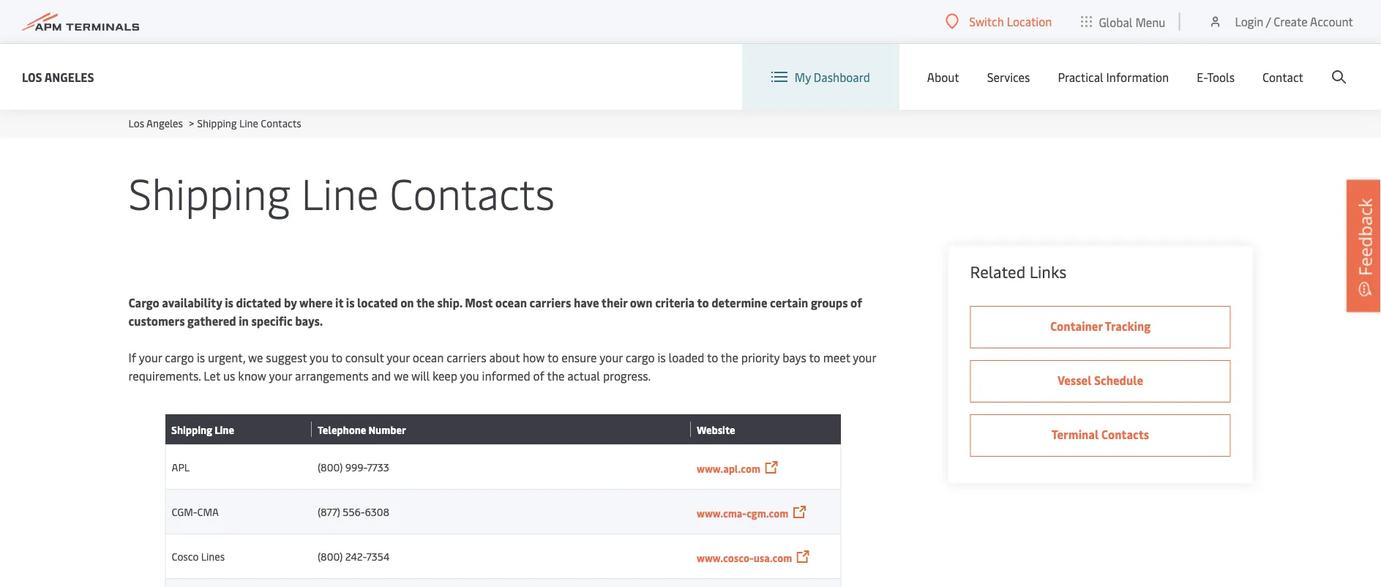 Task type: describe. For each thing, give the bounding box(es) containing it.
shipping line contacts
[[129, 163, 555, 220]]

on
[[401, 295, 414, 310]]

located
[[357, 295, 398, 310]]

angeles for los angeles > shipping line contacts
[[147, 116, 183, 130]]

lines
[[201, 550, 225, 563]]

login
[[1236, 14, 1264, 29]]

2 horizontal spatial the
[[721, 350, 739, 365]]

to right bays
[[809, 350, 821, 365]]

loaded
[[669, 350, 705, 365]]

bays
[[783, 350, 807, 365]]

242-
[[345, 550, 367, 563]]

terminal contacts
[[1052, 427, 1150, 442]]

have
[[574, 295, 599, 310]]

to up arrangements
[[331, 350, 343, 365]]

line for shipping line contacts
[[301, 163, 379, 220]]

arrangements
[[295, 368, 369, 384]]

ship.
[[437, 295, 463, 310]]

7733
[[367, 460, 389, 474]]

0 horizontal spatial you
[[310, 350, 329, 365]]

switch
[[970, 14, 1004, 29]]

location
[[1007, 14, 1053, 29]]

telephone number
[[318, 423, 406, 436]]

determine
[[712, 295, 768, 310]]

about button
[[928, 44, 960, 110]]

us
[[223, 368, 235, 384]]

your down suggest
[[269, 368, 292, 384]]

angeles for los angeles
[[44, 69, 94, 85]]

dashboard
[[814, 69, 871, 85]]

know
[[238, 368, 266, 384]]

los for los angeles
[[22, 69, 42, 85]]

about
[[928, 69, 960, 85]]

apl
[[172, 460, 190, 474]]

global
[[1099, 14, 1133, 29]]

vessel schedule
[[1058, 372, 1144, 388]]

www.cosco-usa.com link
[[697, 551, 793, 565]]

1 horizontal spatial you
[[460, 368, 479, 384]]

tools
[[1208, 69, 1235, 85]]

menu
[[1136, 14, 1166, 29]]

cma
[[197, 505, 219, 519]]

e-
[[1197, 69, 1208, 85]]

contact button
[[1263, 44, 1304, 110]]

dictated
[[236, 295, 282, 310]]

feedback
[[1354, 198, 1377, 276]]

criteria
[[655, 295, 695, 310]]

and
[[372, 368, 391, 384]]

your right if
[[139, 350, 162, 365]]

information
[[1107, 69, 1170, 85]]

cargo availability is dictated by where it is located on the ship. most ocean carriers have their own criteria to determine certain groups of customers gathered in specific bays.
[[129, 295, 863, 329]]

is up gathered
[[225, 295, 234, 310]]

1 cargo from the left
[[165, 350, 194, 365]]

own
[[630, 295, 653, 310]]

feedback button
[[1347, 180, 1382, 312]]

it
[[335, 295, 344, 310]]

practical information
[[1058, 69, 1170, 85]]

www.apl.com
[[697, 462, 761, 476]]

ocean inside "cargo availability is dictated by where it is located on the ship. most ocean carriers have their own criteria to determine certain groups of customers gathered in specific bays."
[[496, 295, 527, 310]]

actual
[[568, 368, 600, 384]]

your up and
[[387, 350, 410, 365]]

7354
[[367, 550, 390, 563]]

carriers inside "cargo availability is dictated by where it is located on the ship. most ocean carriers have their own criteria to determine certain groups of customers gathered in specific bays."
[[530, 295, 571, 310]]

(800) 242-7354
[[318, 550, 390, 563]]

most
[[465, 295, 493, 310]]

suggest
[[266, 350, 307, 365]]

to inside "cargo availability is dictated by where it is located on the ship. most ocean carriers have their own criteria to determine certain groups of customers gathered in specific bays."
[[697, 295, 709, 310]]

gathered
[[188, 313, 236, 329]]

1 horizontal spatial the
[[547, 368, 565, 384]]

999-
[[345, 460, 367, 474]]

(800) 999-7733
[[318, 460, 389, 474]]

login / create account
[[1236, 14, 1354, 29]]

ocean inside the if your cargo is urgent, we suggest you to consult your ocean carriers about how to ensure your cargo is loaded to the priority bays to meet your requirements. let us know your arrangements and we will keep you informed of the actual progress.
[[413, 350, 444, 365]]

telephone
[[318, 423, 366, 436]]

how
[[523, 350, 545, 365]]



Task type: locate. For each thing, give the bounding box(es) containing it.
(800) for (800) 242-7354
[[318, 550, 343, 563]]

2 cargo from the left
[[626, 350, 655, 365]]

1 vertical spatial carriers
[[447, 350, 487, 365]]

customers
[[129, 313, 185, 329]]

shipping line
[[171, 423, 234, 436]]

2 vertical spatial line
[[215, 423, 234, 436]]

1 vertical spatial line
[[301, 163, 379, 220]]

0 horizontal spatial we
[[248, 350, 263, 365]]

create
[[1274, 14, 1308, 29]]

shipping right >
[[197, 116, 237, 130]]

0 horizontal spatial contacts
[[261, 116, 302, 130]]

carriers
[[530, 295, 571, 310], [447, 350, 487, 365]]

container tracking
[[1051, 318, 1151, 334]]

0 horizontal spatial carriers
[[447, 350, 487, 365]]

2 horizontal spatial contacts
[[1102, 427, 1150, 442]]

links
[[1030, 261, 1067, 282]]

cosco
[[172, 550, 199, 563]]

to
[[697, 295, 709, 310], [331, 350, 343, 365], [548, 350, 559, 365], [707, 350, 719, 365], [809, 350, 821, 365]]

2 vertical spatial shipping
[[171, 423, 212, 436]]

0 vertical spatial (800)
[[318, 460, 343, 474]]

is left the loaded at bottom
[[658, 350, 666, 365]]

ocean right most
[[496, 295, 527, 310]]

certain
[[770, 295, 809, 310]]

is
[[225, 295, 234, 310], [346, 295, 355, 310], [197, 350, 205, 365], [658, 350, 666, 365]]

groups
[[811, 295, 848, 310]]

progress.
[[603, 368, 651, 384]]

1 vertical spatial los
[[129, 116, 144, 130]]

www.cma-cgm.com link
[[697, 506, 789, 520]]

is right it
[[346, 295, 355, 310]]

account
[[1311, 14, 1354, 29]]

ocean up will
[[413, 350, 444, 365]]

to right criteria
[[697, 295, 709, 310]]

1 vertical spatial we
[[394, 368, 409, 384]]

2 vertical spatial contacts
[[1102, 427, 1150, 442]]

(800)
[[318, 460, 343, 474], [318, 550, 343, 563]]

1 vertical spatial the
[[721, 350, 739, 365]]

keep
[[433, 368, 458, 384]]

0 horizontal spatial los
[[22, 69, 42, 85]]

0 horizontal spatial cargo
[[165, 350, 194, 365]]

website
[[697, 423, 736, 436]]

switch location
[[970, 14, 1053, 29]]

the
[[417, 295, 435, 310], [721, 350, 739, 365], [547, 368, 565, 384]]

(877) 556-6308
[[318, 505, 390, 519]]

about
[[489, 350, 520, 365]]

my dashboard
[[795, 69, 871, 85]]

shipping for shipping line contacts
[[129, 163, 291, 220]]

1 vertical spatial angeles
[[147, 116, 183, 130]]

carriers inside the if your cargo is urgent, we suggest you to consult your ocean carriers about how to ensure your cargo is loaded to the priority bays to meet your requirements. let us know your arrangements and we will keep you informed of the actual progress.
[[447, 350, 487, 365]]

terminal
[[1052, 427, 1099, 442]]

0 vertical spatial you
[[310, 350, 329, 365]]

1 horizontal spatial of
[[851, 295, 863, 310]]

we left will
[[394, 368, 409, 384]]

requirements.
[[129, 368, 201, 384]]

usa.com
[[754, 551, 793, 565]]

my
[[795, 69, 811, 85]]

0 vertical spatial carriers
[[530, 295, 571, 310]]

(877)
[[318, 505, 340, 519]]

consult
[[346, 350, 384, 365]]

1 vertical spatial los angeles link
[[129, 116, 183, 130]]

0 vertical spatial los
[[22, 69, 42, 85]]

1 horizontal spatial los angeles link
[[129, 116, 183, 130]]

1 vertical spatial (800)
[[318, 550, 343, 563]]

(800) left 999-
[[318, 460, 343, 474]]

by
[[284, 295, 297, 310]]

the right on
[[417, 295, 435, 310]]

global menu
[[1099, 14, 1166, 29]]

0 vertical spatial angeles
[[44, 69, 94, 85]]

the left actual
[[547, 368, 565, 384]]

0 horizontal spatial los angeles link
[[22, 68, 94, 86]]

your up progress. at the bottom of page
[[600, 350, 623, 365]]

e-tools button
[[1197, 44, 1235, 110]]

we up the know
[[248, 350, 263, 365]]

we
[[248, 350, 263, 365], [394, 368, 409, 384]]

0 horizontal spatial of
[[533, 368, 545, 384]]

specific
[[251, 313, 293, 329]]

of
[[851, 295, 863, 310], [533, 368, 545, 384]]

number
[[369, 423, 406, 436]]

1 vertical spatial you
[[460, 368, 479, 384]]

meet
[[824, 350, 851, 365]]

0 vertical spatial line
[[239, 116, 258, 130]]

tracking
[[1105, 318, 1151, 334]]

1 horizontal spatial we
[[394, 368, 409, 384]]

login / create account link
[[1209, 0, 1354, 43]]

2 (800) from the top
[[318, 550, 343, 563]]

www.cma-cgm.com
[[697, 506, 789, 520]]

in
[[239, 313, 249, 329]]

their
[[602, 295, 628, 310]]

line for shipping line
[[215, 423, 234, 436]]

0 horizontal spatial ocean
[[413, 350, 444, 365]]

1 horizontal spatial carriers
[[530, 295, 571, 310]]

vessel
[[1058, 372, 1092, 388]]

line
[[239, 116, 258, 130], [301, 163, 379, 220], [215, 423, 234, 436]]

to right how
[[548, 350, 559, 365]]

1 vertical spatial contacts
[[390, 163, 555, 220]]

0 vertical spatial shipping
[[197, 116, 237, 130]]

of inside "cargo availability is dictated by where it is located on the ship. most ocean carriers have their own criteria to determine certain groups of customers gathered in specific bays."
[[851, 295, 863, 310]]

1 horizontal spatial line
[[239, 116, 258, 130]]

to right the loaded at bottom
[[707, 350, 719, 365]]

2 horizontal spatial line
[[301, 163, 379, 220]]

practical
[[1058, 69, 1104, 85]]

0 vertical spatial contacts
[[261, 116, 302, 130]]

los for los angeles > shipping line contacts
[[129, 116, 144, 130]]

let
[[204, 368, 220, 384]]

is up let
[[197, 350, 205, 365]]

los angeles
[[22, 69, 94, 85]]

1 (800) from the top
[[318, 460, 343, 474]]

related
[[971, 261, 1026, 282]]

>
[[189, 116, 194, 130]]

1 horizontal spatial cargo
[[626, 350, 655, 365]]

switch location button
[[946, 13, 1053, 29]]

ocean
[[496, 295, 527, 310], [413, 350, 444, 365]]

schedule
[[1095, 372, 1144, 388]]

1 horizontal spatial ocean
[[496, 295, 527, 310]]

0 vertical spatial ocean
[[496, 295, 527, 310]]

container tracking link
[[971, 306, 1231, 349]]

2 vertical spatial the
[[547, 368, 565, 384]]

1 horizontal spatial contacts
[[390, 163, 555, 220]]

0 vertical spatial los angeles link
[[22, 68, 94, 86]]

www.cma-
[[697, 506, 747, 520]]

cargo up progress. at the bottom of page
[[626, 350, 655, 365]]

(800) for (800) 999-7733
[[318, 460, 343, 474]]

if your cargo is urgent, we suggest you to consult your ocean carriers about how to ensure your cargo is loaded to the priority bays to meet your requirements. let us know your arrangements and we will keep you informed of the actual progress.
[[129, 350, 877, 384]]

vessel schedule link
[[971, 360, 1231, 403]]

los angeles > shipping line contacts
[[129, 116, 302, 130]]

/
[[1267, 14, 1271, 29]]

my dashboard button
[[772, 44, 871, 110]]

of inside the if your cargo is urgent, we suggest you to consult your ocean carriers about how to ensure your cargo is loaded to the priority bays to meet your requirements. let us know your arrangements and we will keep you informed of the actual progress.
[[533, 368, 545, 384]]

contacts inside terminal contacts link
[[1102, 427, 1150, 442]]

your right meet
[[853, 350, 877, 365]]

global menu button
[[1067, 0, 1181, 44]]

6308
[[365, 505, 390, 519]]

contact
[[1263, 69, 1304, 85]]

of right groups
[[851, 295, 863, 310]]

if
[[129, 350, 136, 365]]

bays.
[[295, 313, 323, 329]]

cgm-cma
[[172, 505, 219, 519]]

0 vertical spatial the
[[417, 295, 435, 310]]

556-
[[343, 505, 365, 519]]

priority
[[742, 350, 780, 365]]

shipping down los angeles > shipping line contacts
[[129, 163, 291, 220]]

the left priority at bottom
[[721, 350, 739, 365]]

practical information button
[[1058, 44, 1170, 110]]

1 vertical spatial shipping
[[129, 163, 291, 220]]

1 vertical spatial of
[[533, 368, 545, 384]]

container
[[1051, 318, 1103, 334]]

0 vertical spatial we
[[248, 350, 263, 365]]

0 horizontal spatial the
[[417, 295, 435, 310]]

1 vertical spatial ocean
[[413, 350, 444, 365]]

1 horizontal spatial angeles
[[147, 116, 183, 130]]

of down how
[[533, 368, 545, 384]]

0 horizontal spatial angeles
[[44, 69, 94, 85]]

e-tools
[[1197, 69, 1235, 85]]

terminal contacts link
[[971, 414, 1231, 457]]

shipping for shipping line
[[171, 423, 212, 436]]

0 vertical spatial of
[[851, 295, 863, 310]]

1 horizontal spatial los
[[129, 116, 144, 130]]

you up arrangements
[[310, 350, 329, 365]]

the inside "cargo availability is dictated by where it is located on the ship. most ocean carriers have their own criteria to determine certain groups of customers gathered in specific bays."
[[417, 295, 435, 310]]

cosco lines
[[172, 550, 225, 563]]

0 horizontal spatial line
[[215, 423, 234, 436]]

(800) left 242-
[[318, 550, 343, 563]]

cargo up requirements.
[[165, 350, 194, 365]]

related links
[[971, 261, 1067, 282]]

you right keep
[[460, 368, 479, 384]]

carriers up keep
[[447, 350, 487, 365]]

shipping up apl at the bottom left of page
[[171, 423, 212, 436]]

shipping
[[197, 116, 237, 130], [129, 163, 291, 220], [171, 423, 212, 436]]

carriers left have
[[530, 295, 571, 310]]

where
[[300, 295, 333, 310]]



Task type: vqa. For each thing, say whether or not it's contained in the screenshot.
"242-"
yes



